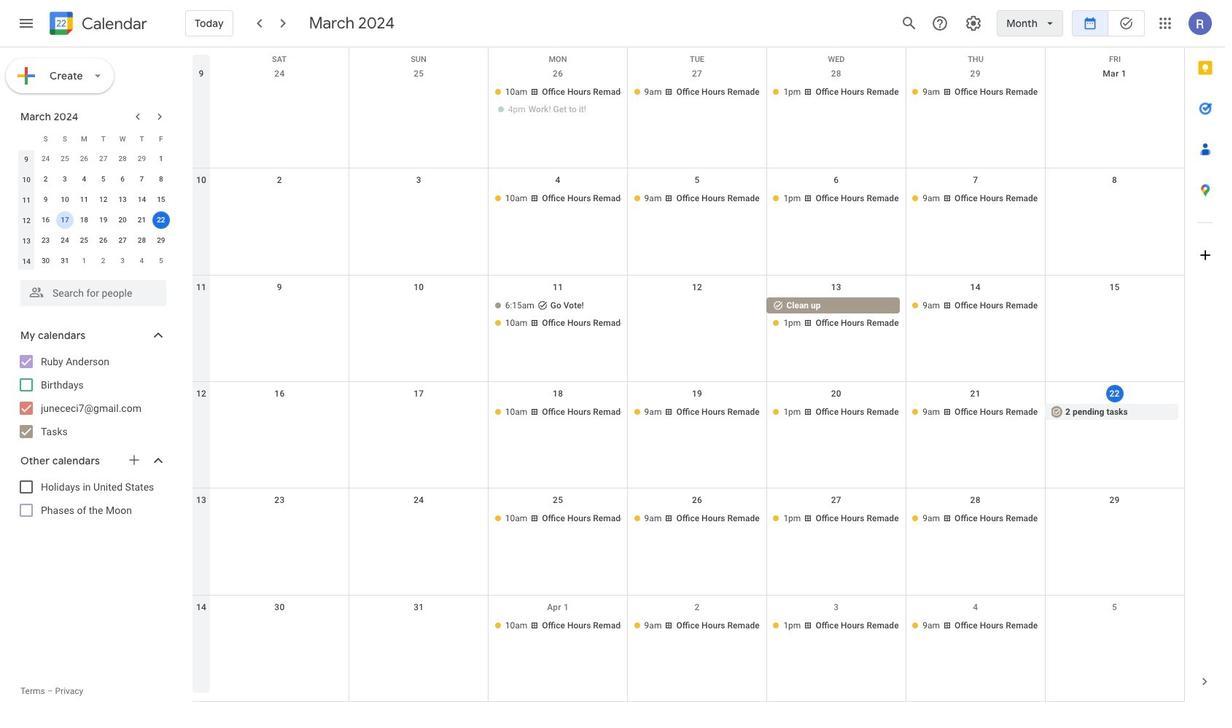 Task type: vqa. For each thing, say whether or not it's contained in the screenshot.
11:00
no



Task type: locate. For each thing, give the bounding box(es) containing it.
9 element
[[37, 191, 54, 209]]

grid
[[193, 47, 1185, 703]]

2 element
[[37, 171, 54, 188]]

4 element
[[75, 171, 93, 188]]

8 element
[[152, 171, 170, 188]]

april 3 element
[[114, 252, 131, 270]]

cell
[[210, 84, 349, 119], [349, 84, 489, 119], [489, 84, 628, 119], [1046, 84, 1185, 119], [210, 191, 349, 208], [349, 191, 489, 208], [1046, 191, 1185, 208], [55, 210, 75, 231], [151, 210, 171, 231], [210, 297, 349, 332], [349, 297, 489, 332], [489, 297, 628, 332], [628, 297, 767, 332], [767, 297, 906, 332], [1046, 297, 1185, 332], [210, 404, 349, 422], [349, 404, 489, 422], [210, 511, 349, 528], [349, 511, 489, 528], [1046, 511, 1185, 528], [210, 618, 349, 635], [349, 618, 489, 635], [1046, 618, 1185, 635]]

24 element
[[56, 232, 74, 250]]

7 element
[[133, 171, 151, 188]]

row group
[[17, 149, 171, 271]]

row
[[193, 47, 1185, 69], [193, 62, 1185, 169], [17, 128, 171, 149], [17, 149, 171, 169], [193, 169, 1185, 276], [17, 169, 171, 190], [17, 190, 171, 210], [17, 210, 171, 231], [17, 231, 171, 251], [17, 251, 171, 271], [193, 276, 1185, 382], [193, 382, 1185, 489], [193, 489, 1185, 596], [193, 596, 1185, 703]]

column header
[[17, 128, 36, 149]]

28 element
[[133, 232, 151, 250]]

my calendars list
[[3, 350, 181, 444]]

11 element
[[75, 191, 93, 209]]

26 element
[[95, 232, 112, 250]]

5 element
[[95, 171, 112, 188]]

29 element
[[152, 232, 170, 250]]

21 element
[[133, 212, 151, 229]]

23 element
[[37, 232, 54, 250]]

14 element
[[133, 191, 151, 209]]

heading
[[79, 15, 147, 32]]

3 element
[[56, 171, 74, 188]]

20 element
[[114, 212, 131, 229]]

april 1 element
[[75, 252, 93, 270]]

6 element
[[114, 171, 131, 188]]

22, today element
[[152, 212, 170, 229]]

17 element
[[56, 212, 74, 229]]

None search field
[[0, 274, 181, 306]]

add other calendars image
[[127, 453, 142, 468]]

tab list
[[1186, 47, 1226, 662]]

february 26 element
[[75, 150, 93, 168]]



Task type: describe. For each thing, give the bounding box(es) containing it.
Search for people text field
[[29, 280, 158, 306]]

february 25 element
[[56, 150, 74, 168]]

16 element
[[37, 212, 54, 229]]

19 element
[[95, 212, 112, 229]]

march 2024 grid
[[14, 128, 171, 271]]

10 element
[[56, 191, 74, 209]]

april 4 element
[[133, 252, 151, 270]]

april 5 element
[[152, 252, 170, 270]]

heading inside calendar element
[[79, 15, 147, 32]]

february 24 element
[[37, 150, 54, 168]]

february 28 element
[[114, 150, 131, 168]]

15 element
[[152, 191, 170, 209]]

row group inside march 2024 grid
[[17, 149, 171, 271]]

calendar element
[[47, 9, 147, 41]]

12 element
[[95, 191, 112, 209]]

18 element
[[75, 212, 93, 229]]

april 2 element
[[95, 252, 112, 270]]

1 element
[[152, 150, 170, 168]]

13 element
[[114, 191, 131, 209]]

february 29 element
[[133, 150, 151, 168]]

settings menu image
[[965, 15, 983, 32]]

31 element
[[56, 252, 74, 270]]

column header inside march 2024 grid
[[17, 128, 36, 149]]

30 element
[[37, 252, 54, 270]]

main drawer image
[[18, 15, 35, 32]]

february 27 element
[[95, 150, 112, 168]]

27 element
[[114, 232, 131, 250]]

25 element
[[75, 232, 93, 250]]

other calendars list
[[3, 476, 181, 522]]



